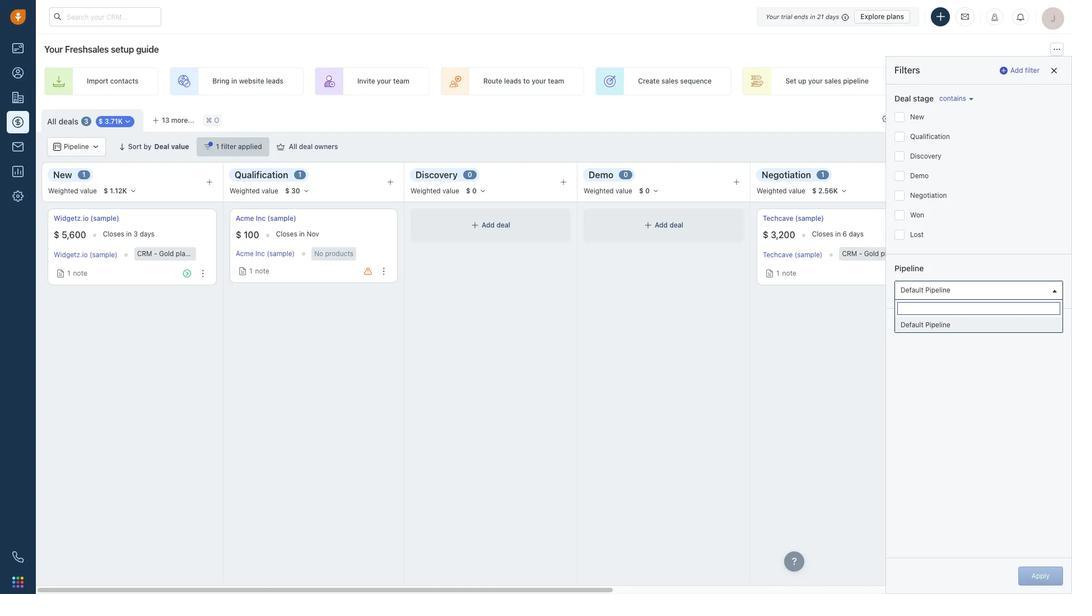 Task type: describe. For each thing, give the bounding box(es) containing it.
weighted value for qualification
[[230, 187, 279, 195]]

3 for deals
[[84, 117, 88, 126]]

default for default pipeline dropdown button
[[901, 286, 924, 294]]

2 widgetz.io from the top
[[54, 251, 88, 259]]

3,200
[[771, 230, 796, 240]]

set
[[786, 77, 797, 85]]

no
[[315, 249, 324, 258]]

2 horizontal spatial add deal
[[943, 77, 972, 85]]

(sample) down the lost
[[924, 249, 952, 258]]

2 techcave from the top
[[763, 251, 793, 259]]

add filter link
[[1001, 61, 1040, 79]]

0 horizontal spatial demo
[[589, 170, 614, 180]]

plan for 5,600
[[176, 249, 189, 258]]

your for your freshsales setup guide
[[44, 44, 63, 54]]

bring in website leads
[[213, 77, 284, 85]]

Search your CRM... text field
[[49, 7, 161, 26]]

sales inside set up your sales pipeline link
[[825, 77, 842, 85]]

add deal for demo
[[655, 221, 684, 230]]

crm - gold plan monthly (sample) for $ 5,600
[[137, 249, 247, 258]]

explore
[[861, 12, 885, 20]]

default pipeline for default pipeline list box
[[901, 321, 951, 329]]

(sample) down closes in nov
[[267, 250, 295, 258]]

freshworks switcher image
[[12, 577, 24, 588]]

ends
[[795, 13, 809, 20]]

your trial ends in 21 days
[[766, 13, 840, 20]]

note for $ 100
[[255, 267, 270, 275]]

container_wx8msf4aqz5i3rn1 image inside settings popup button
[[883, 115, 891, 123]]

1 techcave (sample) from the top
[[763, 214, 825, 223]]

add deal link
[[901, 67, 992, 95]]

sequence
[[681, 77, 712, 85]]

deal inside add deal link
[[958, 77, 972, 85]]

bring
[[213, 77, 230, 85]]

o
[[214, 116, 219, 125]]

5,600
[[62, 230, 86, 240]]

1 horizontal spatial new
[[911, 113, 925, 121]]

1 acme from the top
[[236, 214, 254, 223]]

invite your team link
[[315, 67, 430, 95]]

$ inside dropdown button
[[99, 117, 103, 126]]

1 filter applied
[[216, 142, 262, 151]]

crm - gold plan monthly (sample) for $ 3,200
[[843, 249, 952, 258]]

import contacts link
[[44, 67, 159, 95]]

value for discovery
[[443, 187, 460, 195]]

up
[[799, 77, 807, 85]]

1 vertical spatial new
[[53, 170, 72, 180]]

1 down '100'
[[249, 267, 253, 275]]

2 widgetz.io (sample) link from the top
[[54, 251, 118, 259]]

all deals link
[[47, 116, 78, 127]]

1 down $ 3,200
[[777, 269, 780, 278]]

weighted for demo
[[584, 187, 614, 195]]

default pipeline button
[[895, 281, 1064, 300]]

3 your from the left
[[809, 77, 823, 85]]

route leads to your team
[[484, 77, 565, 85]]

container_wx8msf4aqz5i3rn1 image for add deal
[[471, 221, 479, 229]]

container_wx8msf4aqz5i3rn1 image for pipeline
[[53, 143, 61, 151]]

pipeline down the lost
[[895, 263, 925, 273]]

in right bring at the top left
[[232, 77, 237, 85]]

applied
[[238, 142, 262, 151]]

trial
[[782, 13, 793, 20]]

2 leads from the left
[[504, 77, 522, 85]]

explore plans
[[861, 12, 905, 20]]

closes for 100
[[276, 230, 298, 238]]

100
[[244, 230, 259, 240]]

route
[[484, 77, 503, 85]]

more...
[[171, 116, 194, 124]]

0 horizontal spatial discovery
[[416, 170, 458, 180]]

(sample) down $ 2.56k
[[796, 214, 825, 223]]

invite your team
[[358, 77, 410, 85]]

weighted value for discovery
[[411, 187, 460, 195]]

send email image
[[962, 12, 970, 21]]

2 horizontal spatial 1 note
[[777, 269, 797, 278]]

set up your sales pipeline link
[[744, 67, 890, 95]]

1 inside button
[[216, 142, 219, 151]]

invite
[[358, 77, 375, 85]]

weighted value for demo
[[584, 187, 633, 195]]

$ 5,600
[[54, 230, 86, 240]]

days for $ 5,600
[[140, 230, 155, 238]]

2 widgetz.io (sample) from the top
[[54, 251, 118, 259]]

(sample) down $ 100
[[219, 249, 247, 258]]

weighted for qualification
[[230, 187, 260, 195]]

$ 3.71k button
[[96, 116, 135, 127]]

1 up $ 2.56k
[[822, 171, 825, 179]]

no products
[[315, 249, 354, 258]]

1 up $ 30 "button"
[[299, 171, 302, 179]]

$ 30 button
[[280, 185, 315, 197]]

closes in nov
[[276, 230, 319, 238]]

add deal for discovery
[[482, 221, 511, 230]]

sort by deal value
[[128, 142, 189, 151]]

create
[[639, 77, 660, 85]]

$ 30
[[285, 187, 300, 195]]

pipeline inside dropdown button
[[64, 143, 89, 151]]

1 widgetz.io from the top
[[54, 214, 89, 223]]

container_wx8msf4aqz5i3rn1 image inside all deal owners button
[[277, 143, 285, 151]]

value for qualification
[[262, 187, 279, 195]]

closes for 5,600
[[103, 230, 124, 238]]

to
[[524, 77, 530, 85]]

default pipeline list box
[[896, 317, 1063, 332]]

stage
[[914, 94, 934, 103]]

$ 100
[[236, 230, 259, 240]]

value for new
[[80, 187, 97, 195]]

by
[[144, 142, 152, 151]]

13
[[162, 116, 170, 124]]

default pipeline for default pipeline dropdown button
[[901, 286, 951, 294]]

0 vertical spatial qualification
[[911, 132, 951, 141]]

all for deals
[[47, 116, 57, 126]]

3.71k
[[105, 117, 123, 126]]

create sales sequence link
[[596, 67, 732, 95]]

owners
[[315, 142, 338, 151]]

1 down pipeline dropdown button
[[82, 171, 86, 179]]

closes in 6 days
[[813, 230, 864, 238]]

all deals 3
[[47, 116, 88, 126]]

in for $ 5,600
[[126, 230, 132, 238]]

2.56k
[[819, 187, 839, 195]]

your for your trial ends in 21 days
[[766, 13, 780, 20]]

2 your from the left
[[532, 77, 547, 85]]

note for $ 5,600
[[73, 269, 87, 278]]

container_wx8msf4aqz5i3rn1 image inside pipeline dropdown button
[[92, 143, 100, 151]]

add filter
[[1011, 66, 1040, 75]]

13 more...
[[162, 116, 194, 124]]

settings
[[894, 114, 921, 123]]

guide
[[136, 44, 159, 54]]

closes in 3 days
[[103, 230, 155, 238]]

$ 0 for discovery
[[466, 187, 477, 195]]

1 acme inc (sample) link from the top
[[236, 214, 296, 223]]

(sample) up closes in 3 days
[[91, 214, 119, 223]]

deal inside all deal owners button
[[299, 142, 313, 151]]

in for $ 3,200
[[836, 230, 842, 238]]

plan for 3,200
[[882, 249, 895, 258]]

all deal owners
[[289, 142, 338, 151]]

1 note for $ 5,600
[[67, 269, 87, 278]]

weighted for discovery
[[411, 187, 441, 195]]

default for default pipeline list box
[[901, 321, 924, 329]]

bring in website leads link
[[170, 67, 304, 95]]

filter for 1
[[221, 142, 236, 151]]

Search field
[[1012, 137, 1068, 156]]

$ 3.71k
[[99, 117, 123, 126]]

filter for add
[[1026, 66, 1040, 75]]

1 vertical spatial negotiation
[[911, 191, 948, 200]]

6
[[843, 230, 848, 238]]

value for negotiation
[[789, 187, 806, 195]]

1 leads from the left
[[266, 77, 284, 85]]

weighted for new
[[48, 187, 78, 195]]

3 for in
[[134, 230, 138, 238]]



Task type: locate. For each thing, give the bounding box(es) containing it.
add inside "link"
[[1011, 66, 1024, 75]]

team right 'to'
[[548, 77, 565, 85]]

negotiation up won
[[911, 191, 948, 200]]

crm down 6
[[843, 249, 858, 258]]

in for $ 100
[[299, 230, 305, 238]]

$ 1.12k
[[104, 187, 127, 195]]

1 vertical spatial inc
[[256, 250, 265, 258]]

plans
[[887, 12, 905, 20]]

techcave (sample) up '3,200'
[[763, 214, 825, 223]]

crm down closes in 3 days
[[137, 249, 152, 258]]

1 $ 0 from the left
[[466, 187, 477, 195]]

1 horizontal spatial days
[[826, 13, 840, 20]]

set up your sales pipeline
[[786, 77, 869, 85]]

deal up settings
[[895, 94, 912, 103]]

nov
[[307, 230, 319, 238]]

1 horizontal spatial $ 0
[[640, 187, 650, 195]]

0 horizontal spatial new
[[53, 170, 72, 180]]

0 vertical spatial techcave
[[763, 214, 794, 223]]

0 vertical spatial acme inc (sample) link
[[236, 214, 296, 223]]

0 vertical spatial widgetz.io (sample) link
[[54, 214, 119, 223]]

container_wx8msf4aqz5i3rn1 image for 1
[[57, 270, 64, 278]]

0 horizontal spatial 1 note
[[67, 269, 87, 278]]

all for deal
[[289, 142, 297, 151]]

(sample) up closes in nov
[[268, 214, 296, 223]]

1 horizontal spatial 3
[[134, 230, 138, 238]]

$ 2.56k button
[[808, 185, 853, 197]]

techcave (sample) down '3,200'
[[763, 251, 823, 259]]

2 horizontal spatial your
[[809, 77, 823, 85]]

filter inside "link"
[[1026, 66, 1040, 75]]

days for $ 3,200
[[850, 230, 864, 238]]

in down the $ 1.12k button
[[126, 230, 132, 238]]

freshsales
[[65, 44, 109, 54]]

2 crm from the left
[[843, 249, 858, 258]]

$ 3,200
[[763, 230, 796, 240]]

1 closes from the left
[[103, 230, 124, 238]]

pipeline
[[64, 143, 89, 151], [895, 263, 925, 273], [926, 286, 951, 294], [926, 321, 951, 329]]

your right up
[[809, 77, 823, 85]]

1 horizontal spatial note
[[255, 267, 270, 275]]

new down pipeline dropdown button
[[53, 170, 72, 180]]

weighted value for negotiation
[[757, 187, 806, 195]]

crm for $ 5,600
[[137, 249, 152, 258]]

0 vertical spatial new
[[911, 113, 925, 121]]

0 horizontal spatial all
[[47, 116, 57, 126]]

0 horizontal spatial days
[[140, 230, 155, 238]]

default pipeline inside default pipeline dropdown button
[[901, 286, 951, 294]]

1 vertical spatial widgetz.io (sample)
[[54, 251, 118, 259]]

1 horizontal spatial gold
[[865, 249, 880, 258]]

2 techcave (sample) from the top
[[763, 251, 823, 259]]

$ 0 button
[[461, 185, 492, 197], [634, 185, 665, 197]]

plan
[[176, 249, 189, 258], [882, 249, 895, 258]]

(sample) down closes in 3 days
[[90, 251, 118, 259]]

weighted value
[[48, 187, 97, 195], [230, 187, 279, 195], [411, 187, 460, 195], [584, 187, 633, 195], [757, 187, 806, 195]]

acme up $ 100
[[236, 214, 254, 223]]

1 note down "5,600"
[[67, 269, 87, 278]]

0 horizontal spatial note
[[73, 269, 87, 278]]

0 vertical spatial widgetz.io (sample)
[[54, 214, 119, 223]]

1 note down '100'
[[249, 267, 270, 275]]

pipeline inside option
[[926, 321, 951, 329]]

0 horizontal spatial team
[[393, 77, 410, 85]]

0 vertical spatial deal
[[895, 94, 912, 103]]

3 closes from the left
[[813, 230, 834, 238]]

30
[[291, 187, 300, 195]]

new down deal stage
[[911, 113, 925, 121]]

1 down $ 5,600 at the top
[[67, 269, 70, 278]]

2 acme from the top
[[236, 250, 254, 258]]

1 horizontal spatial team
[[548, 77, 565, 85]]

days right 6
[[850, 230, 864, 238]]

sales
[[662, 77, 679, 85], [825, 77, 842, 85]]

1 horizontal spatial demo
[[911, 172, 929, 180]]

0 horizontal spatial filter
[[221, 142, 236, 151]]

None search field
[[898, 302, 1061, 315]]

closes
[[103, 230, 124, 238], [276, 230, 298, 238], [813, 230, 834, 238]]

in left 6
[[836, 230, 842, 238]]

your left 'freshsales'
[[44, 44, 63, 54]]

$ 0 button for demo
[[634, 185, 665, 197]]

inc
[[256, 214, 266, 223], [256, 250, 265, 258]]

1 horizontal spatial your
[[532, 77, 547, 85]]

1 vertical spatial techcave
[[763, 251, 793, 259]]

0 vertical spatial widgetz.io
[[54, 214, 89, 223]]

widgetz.io up $ 5,600 at the top
[[54, 214, 89, 223]]

$ 0 button for discovery
[[461, 185, 492, 197]]

1 team from the left
[[393, 77, 410, 85]]

pipeline down deals
[[64, 143, 89, 151]]

4 weighted from the left
[[584, 187, 614, 195]]

$ 1.12k button
[[99, 185, 142, 197]]

acme inc (sample) down '100'
[[236, 250, 295, 258]]

0 vertical spatial acme
[[236, 214, 254, 223]]

- down closes in 3 days
[[154, 249, 157, 258]]

pipeline inside dropdown button
[[926, 286, 951, 294]]

1 monthly from the left
[[191, 249, 217, 258]]

phone element
[[7, 546, 29, 568]]

widgetz.io (sample) link
[[54, 214, 119, 223], [54, 251, 118, 259]]

techcave (sample)
[[763, 214, 825, 223], [763, 251, 823, 259]]

all
[[47, 116, 57, 126], [289, 142, 297, 151]]

5 weighted from the left
[[757, 187, 787, 195]]

1 vertical spatial 3
[[134, 230, 138, 238]]

qualification down applied
[[235, 170, 288, 180]]

1 horizontal spatial qualification
[[911, 132, 951, 141]]

sales right create
[[662, 77, 679, 85]]

2 weighted value from the left
[[230, 187, 279, 195]]

contains button
[[937, 94, 975, 103]]

in left nov
[[299, 230, 305, 238]]

pipeline up default pipeline list box
[[926, 286, 951, 294]]

leads left 'to'
[[504, 77, 522, 85]]

1 vertical spatial filter
[[221, 142, 236, 151]]

default inside default pipeline dropdown button
[[901, 286, 924, 294]]

$ 0
[[466, 187, 477, 195], [640, 187, 650, 195]]

import
[[87, 77, 108, 85]]

negotiation up $ 2.56k button
[[762, 170, 812, 180]]

1 vertical spatial techcave (sample) link
[[763, 251, 823, 259]]

2 team from the left
[[548, 77, 565, 85]]

widgetz.io down $ 5,600 at the top
[[54, 251, 88, 259]]

inc down '100'
[[256, 250, 265, 258]]

4 weighted value from the left
[[584, 187, 633, 195]]

crm - gold plan monthly (sample)
[[137, 249, 247, 258], [843, 249, 952, 258]]

lost
[[911, 230, 924, 239]]

$ 3.71k button
[[92, 115, 138, 128]]

2 $ 0 from the left
[[640, 187, 650, 195]]

sales inside create sales sequence "link"
[[662, 77, 679, 85]]

note down '100'
[[255, 267, 270, 275]]

team
[[393, 77, 410, 85], [548, 77, 565, 85]]

new
[[911, 113, 925, 121], [53, 170, 72, 180]]

techcave (sample) link down '3,200'
[[763, 251, 823, 259]]

team right invite
[[393, 77, 410, 85]]

leads right website at top
[[266, 77, 284, 85]]

1 vertical spatial discovery
[[416, 170, 458, 180]]

1 vertical spatial default pipeline
[[901, 321, 951, 329]]

monthly for 5,600
[[191, 249, 217, 258]]

discovery
[[911, 152, 942, 160], [416, 170, 458, 180]]

3 inside all deals 3
[[84, 117, 88, 126]]

1 default from the top
[[901, 286, 924, 294]]

1 inc from the top
[[256, 214, 266, 223]]

2 gold from the left
[[865, 249, 880, 258]]

0 horizontal spatial add deal
[[482, 221, 511, 230]]

contains
[[940, 94, 967, 103]]

1 vertical spatial widgetz.io (sample) link
[[54, 251, 118, 259]]

acme inc (sample) link up '100'
[[236, 214, 296, 223]]

1 horizontal spatial sales
[[825, 77, 842, 85]]

route leads to your team link
[[441, 67, 585, 95]]

$
[[99, 117, 103, 126], [104, 187, 108, 195], [285, 187, 290, 195], [466, 187, 471, 195], [640, 187, 644, 195], [813, 187, 817, 195], [54, 230, 59, 240], [236, 230, 242, 240], [763, 230, 769, 240]]

default
[[901, 286, 924, 294], [901, 321, 924, 329]]

0 horizontal spatial qualification
[[235, 170, 288, 180]]

in
[[811, 13, 816, 20], [232, 77, 237, 85], [126, 230, 132, 238], [299, 230, 305, 238], [836, 230, 842, 238]]

explore plans link
[[855, 10, 911, 23]]

1 default pipeline from the top
[[901, 286, 951, 294]]

pipeline button
[[47, 137, 106, 156]]

1 horizontal spatial plan
[[882, 249, 895, 258]]

0 vertical spatial default pipeline
[[901, 286, 951, 294]]

weighted
[[48, 187, 78, 195], [230, 187, 260, 195], [411, 187, 441, 195], [584, 187, 614, 195], [757, 187, 787, 195]]

2 crm - gold plan monthly (sample) from the left
[[843, 249, 952, 258]]

2 acme inc (sample) link from the top
[[236, 250, 295, 258]]

1 your from the left
[[377, 77, 392, 85]]

1 crm - gold plan monthly (sample) from the left
[[137, 249, 247, 258]]

0 vertical spatial your
[[766, 13, 780, 20]]

1 note for $ 100
[[249, 267, 270, 275]]

2 acme inc (sample) from the top
[[236, 250, 295, 258]]

techcave down $ 3,200
[[763, 251, 793, 259]]

⌘
[[206, 116, 212, 125]]

1 horizontal spatial crm - gold plan monthly (sample)
[[843, 249, 952, 258]]

1 vertical spatial deal
[[154, 142, 169, 151]]

gold for $ 3,200
[[865, 249, 880, 258]]

0 horizontal spatial leads
[[266, 77, 284, 85]]

1 horizontal spatial negotiation
[[911, 191, 948, 200]]

deals
[[59, 116, 78, 126]]

weighted for negotiation
[[757, 187, 787, 195]]

- down the closes in 6 days
[[860, 249, 863, 258]]

all deal owners button
[[269, 137, 346, 156]]

1 vertical spatial acme inc (sample)
[[236, 250, 295, 258]]

2 default pipeline from the top
[[901, 321, 951, 329]]

all left the owners
[[289, 142, 297, 151]]

value for demo
[[616, 187, 633, 195]]

crm for $ 3,200
[[843, 249, 858, 258]]

1 $ 0 button from the left
[[461, 185, 492, 197]]

1 down the o
[[216, 142, 219, 151]]

$ inside button
[[104, 187, 108, 195]]

monthly for 3,200
[[897, 249, 922, 258]]

2 default from the top
[[901, 321, 924, 329]]

1 vertical spatial widgetz.io
[[54, 251, 88, 259]]

0 horizontal spatial your
[[44, 44, 63, 54]]

inc up '100'
[[256, 214, 266, 223]]

filters
[[895, 65, 921, 75]]

1 vertical spatial default
[[901, 321, 924, 329]]

0 vertical spatial discovery
[[911, 152, 942, 160]]

demo
[[589, 170, 614, 180], [911, 172, 929, 180]]

13 more... button
[[146, 113, 201, 128]]

techcave (sample) link
[[763, 214, 825, 223], [763, 251, 823, 259]]

1 filter applied button
[[196, 137, 269, 156]]

1 horizontal spatial add deal
[[655, 221, 684, 230]]

⌘ o
[[206, 116, 219, 125]]

acme inc (sample) link down '100'
[[236, 250, 295, 258]]

container_wx8msf4aqz5i3rn1 image inside pipeline dropdown button
[[53, 143, 61, 151]]

qualification down settings
[[911, 132, 951, 141]]

1
[[216, 142, 219, 151], [82, 171, 86, 179], [299, 171, 302, 179], [822, 171, 825, 179], [249, 267, 253, 275], [67, 269, 70, 278], [777, 269, 780, 278]]

acme down $ 100
[[236, 250, 254, 258]]

1 horizontal spatial deal
[[895, 94, 912, 103]]

closes left nov
[[276, 230, 298, 238]]

widgetz.io (sample) up "5,600"
[[54, 214, 119, 223]]

1 gold from the left
[[159, 249, 174, 258]]

2 weighted from the left
[[230, 187, 260, 195]]

1 techcave (sample) link from the top
[[763, 214, 825, 223]]

closes for 3,200
[[813, 230, 834, 238]]

phone image
[[12, 552, 24, 563]]

your
[[377, 77, 392, 85], [532, 77, 547, 85], [809, 77, 823, 85]]

3 right deals
[[84, 117, 88, 126]]

0 horizontal spatial crm
[[137, 249, 152, 258]]

$ inside "button"
[[285, 187, 290, 195]]

settings button
[[877, 109, 926, 128]]

1 - from the left
[[154, 249, 157, 258]]

0 vertical spatial negotiation
[[762, 170, 812, 180]]

1 widgetz.io (sample) link from the top
[[54, 214, 119, 223]]

0 horizontal spatial $ 0
[[466, 187, 477, 195]]

1 horizontal spatial closes
[[276, 230, 298, 238]]

0 vertical spatial inc
[[256, 214, 266, 223]]

1 note down '3,200'
[[777, 269, 797, 278]]

2 sales from the left
[[825, 77, 842, 85]]

1 horizontal spatial discovery
[[911, 152, 942, 160]]

2 horizontal spatial note
[[783, 269, 797, 278]]

21
[[818, 13, 824, 20]]

1 horizontal spatial $ 0 button
[[634, 185, 665, 197]]

monthly
[[191, 249, 217, 258], [897, 249, 922, 258]]

create sales sequence
[[639, 77, 712, 85]]

deal
[[895, 94, 912, 103], [154, 142, 169, 151]]

gold
[[159, 249, 174, 258], [865, 249, 880, 258]]

default pipeline option
[[896, 317, 1063, 332]]

1 horizontal spatial your
[[766, 13, 780, 20]]

negotiation
[[762, 170, 812, 180], [911, 191, 948, 200]]

acme inc (sample) up '100'
[[236, 214, 296, 223]]

2 - from the left
[[860, 249, 863, 258]]

1 horizontal spatial -
[[860, 249, 863, 258]]

3 weighted value from the left
[[411, 187, 460, 195]]

1 horizontal spatial 1 note
[[249, 267, 270, 275]]

$ 2.56k
[[813, 187, 839, 195]]

1 horizontal spatial crm
[[843, 249, 858, 258]]

closes left 6
[[813, 230, 834, 238]]

5 weighted value from the left
[[757, 187, 806, 195]]

(sample) down '3,200'
[[795, 251, 823, 259]]

$ 0 for demo
[[640, 187, 650, 195]]

sales left pipeline
[[825, 77, 842, 85]]

2 techcave (sample) link from the top
[[763, 251, 823, 259]]

- for $ 5,600
[[154, 249, 157, 258]]

1 vertical spatial techcave (sample)
[[763, 251, 823, 259]]

0 vertical spatial acme inc (sample)
[[236, 214, 296, 223]]

techcave
[[763, 214, 794, 223], [763, 251, 793, 259]]

team inside route leads to your team link
[[548, 77, 565, 85]]

pipeline down default pipeline dropdown button
[[926, 321, 951, 329]]

0 horizontal spatial gold
[[159, 249, 174, 258]]

1 weighted value from the left
[[48, 187, 97, 195]]

0 vertical spatial techcave (sample)
[[763, 214, 825, 223]]

import contacts
[[87, 77, 139, 85]]

days
[[826, 13, 840, 20], [140, 230, 155, 238], [850, 230, 864, 238]]

1 widgetz.io (sample) from the top
[[54, 214, 119, 223]]

0 horizontal spatial deal
[[154, 142, 169, 151]]

2 monthly from the left
[[897, 249, 922, 258]]

0 vertical spatial filter
[[1026, 66, 1040, 75]]

2 $ 0 button from the left
[[634, 185, 665, 197]]

1 vertical spatial qualification
[[235, 170, 288, 180]]

3 weighted from the left
[[411, 187, 441, 195]]

container_wx8msf4aqz5i3rn1 image inside $ 3.71k button
[[124, 118, 132, 126]]

1 techcave from the top
[[763, 214, 794, 223]]

widgetz.io (sample) link up "5,600"
[[54, 214, 119, 223]]

deal stage
[[895, 94, 934, 103]]

0 vertical spatial techcave (sample) link
[[763, 214, 825, 223]]

won
[[911, 211, 925, 219]]

1 horizontal spatial all
[[289, 142, 297, 151]]

days right 21
[[826, 13, 840, 20]]

setup
[[111, 44, 134, 54]]

0
[[468, 171, 473, 179], [624, 171, 629, 179], [473, 187, 477, 195], [646, 187, 650, 195]]

closes right "5,600"
[[103, 230, 124, 238]]

0 vertical spatial all
[[47, 116, 57, 126]]

0 vertical spatial default
[[901, 286, 924, 294]]

techcave (sample) link up '3,200'
[[763, 214, 825, 223]]

your right 'to'
[[532, 77, 547, 85]]

note down "5,600"
[[73, 269, 87, 278]]

1 weighted from the left
[[48, 187, 78, 195]]

2 horizontal spatial closes
[[813, 230, 834, 238]]

widgetz.io (sample) link down "5,600"
[[54, 251, 118, 259]]

default pipeline inside default pipeline option
[[901, 321, 951, 329]]

1 plan from the left
[[176, 249, 189, 258]]

products
[[325, 249, 354, 258]]

your right invite
[[377, 77, 392, 85]]

contacts
[[110, 77, 139, 85]]

0 vertical spatial 3
[[84, 117, 88, 126]]

0 horizontal spatial negotiation
[[762, 170, 812, 180]]

0 horizontal spatial closes
[[103, 230, 124, 238]]

1.12k
[[110, 187, 127, 195]]

techcave up $ 3,200
[[763, 214, 794, 223]]

in left 21
[[811, 13, 816, 20]]

0 horizontal spatial sales
[[662, 77, 679, 85]]

1 note
[[249, 267, 270, 275], [67, 269, 87, 278], [777, 269, 797, 278]]

acme inc (sample) link
[[236, 214, 296, 223], [236, 250, 295, 258]]

note down '3,200'
[[783, 269, 797, 278]]

widgetz.io (sample) down "5,600"
[[54, 251, 118, 259]]

2 closes from the left
[[276, 230, 298, 238]]

deal right by
[[154, 142, 169, 151]]

1 acme inc (sample) from the top
[[236, 214, 296, 223]]

website
[[239, 77, 264, 85]]

0 horizontal spatial $ 0 button
[[461, 185, 492, 197]]

- for $ 3,200
[[860, 249, 863, 258]]

your left trial
[[766, 13, 780, 20]]

sort
[[128, 142, 142, 151]]

3 down the $ 1.12k button
[[134, 230, 138, 238]]

1 horizontal spatial leads
[[504, 77, 522, 85]]

gold for $ 5,600
[[159, 249, 174, 258]]

container_wx8msf4aqz5i3rn1 image
[[883, 115, 891, 123], [124, 118, 132, 126], [92, 143, 100, 151], [645, 221, 653, 229], [239, 267, 247, 275], [766, 270, 774, 278]]

0 horizontal spatial plan
[[176, 249, 189, 258]]

default inside default pipeline option
[[901, 321, 924, 329]]

value
[[171, 142, 189, 151], [80, 187, 97, 195], [262, 187, 279, 195], [443, 187, 460, 195], [616, 187, 633, 195], [789, 187, 806, 195]]

team inside invite your team link
[[393, 77, 410, 85]]

all inside button
[[289, 142, 297, 151]]

pipeline
[[844, 77, 869, 85]]

1 vertical spatial your
[[44, 44, 63, 54]]

1 vertical spatial acme
[[236, 250, 254, 258]]

weighted value for new
[[48, 187, 97, 195]]

container_wx8msf4aqz5i3rn1 image
[[53, 143, 61, 151], [204, 143, 212, 151], [277, 143, 285, 151], [471, 221, 479, 229], [57, 270, 64, 278]]

days down the $ 1.12k button
[[140, 230, 155, 238]]

2 inc from the top
[[256, 250, 265, 258]]

2 plan from the left
[[882, 249, 895, 258]]

0 horizontal spatial monthly
[[191, 249, 217, 258]]

container_wx8msf4aqz5i3rn1 image inside 1 filter applied button
[[204, 143, 212, 151]]

0 horizontal spatial 3
[[84, 117, 88, 126]]

filter inside button
[[221, 142, 236, 151]]

2 horizontal spatial days
[[850, 230, 864, 238]]

filter
[[1026, 66, 1040, 75], [221, 142, 236, 151]]

-
[[154, 249, 157, 258], [860, 249, 863, 258]]

1 vertical spatial acme inc (sample) link
[[236, 250, 295, 258]]

1 sales from the left
[[662, 77, 679, 85]]

your freshsales setup guide
[[44, 44, 159, 54]]

1 vertical spatial all
[[289, 142, 297, 151]]

1 crm from the left
[[137, 249, 152, 258]]

0 horizontal spatial crm - gold plan monthly (sample)
[[137, 249, 247, 258]]

0 horizontal spatial -
[[154, 249, 157, 258]]

all left deals
[[47, 116, 57, 126]]

1 horizontal spatial filter
[[1026, 66, 1040, 75]]



Task type: vqa. For each thing, say whether or not it's contained in the screenshot.
sales
yes



